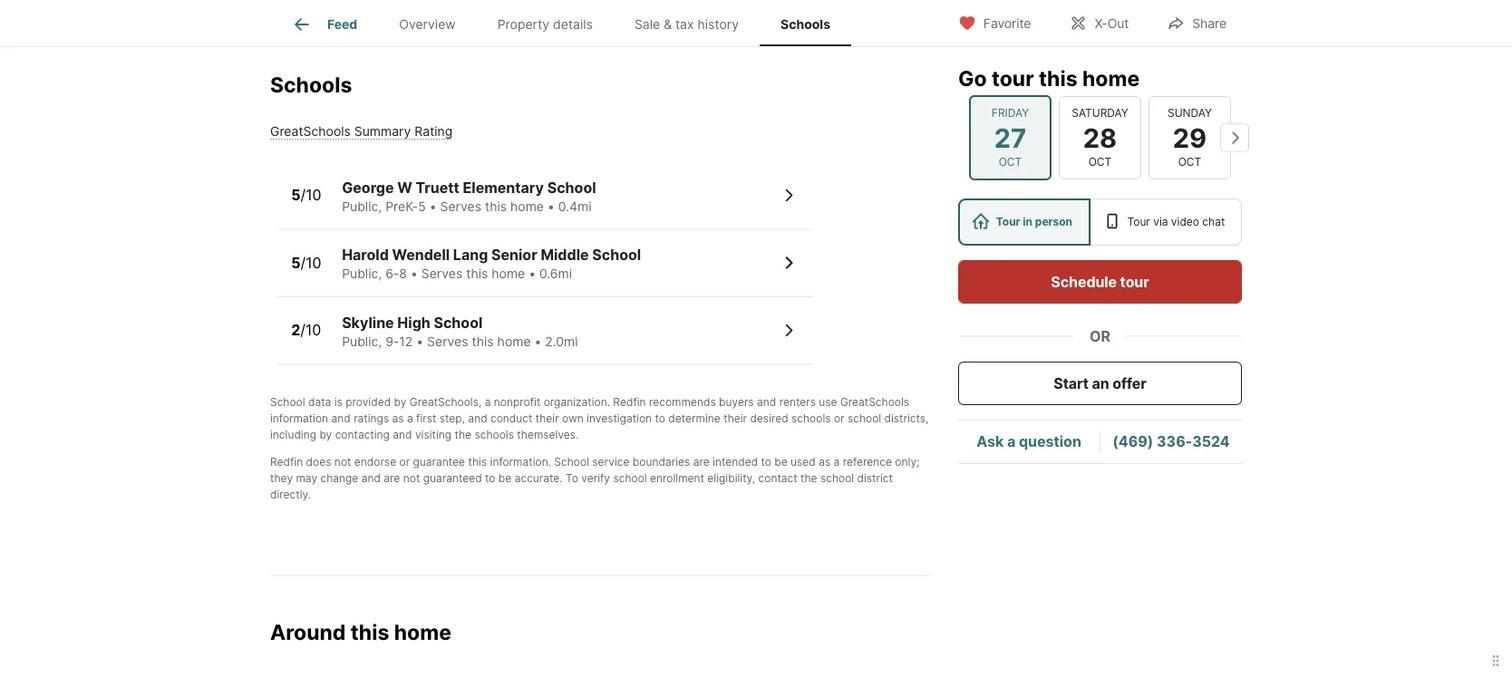 Task type: vqa. For each thing, say whether or not it's contained in the screenshot.
top local
no



Task type: describe. For each thing, give the bounding box(es) containing it.
this up saturday
[[1039, 65, 1078, 91]]

school service boundaries are intended to be used as a reference only; they may change and are not
[[270, 455, 920, 484]]

sunday
[[1168, 106, 1212, 119]]

elementary
[[463, 178, 544, 196]]

schedule tour
[[1051, 273, 1149, 291]]

favorite
[[984, 16, 1031, 31]]

chat
[[1203, 215, 1225, 228]]

sale
[[635, 17, 660, 32]]

via
[[1154, 215, 1168, 228]]

5 for george
[[291, 186, 301, 204]]

truett
[[416, 178, 460, 196]]

be inside guaranteed to be accurate. to verify school enrollment eligibility, contact the school district directly.
[[499, 471, 512, 484]]

first step, and conduct their own investigation to determine their desired schools or school districts, including by contacting and visiting the schools themselves.
[[270, 411, 929, 441]]

sale & tax history
[[635, 17, 739, 32]]

school inside harold wendell lang senior middle school public, 6-8 • serves this home • 0.6mi
[[592, 246, 641, 264]]

desired
[[750, 411, 789, 425]]

0 horizontal spatial schools
[[475, 428, 514, 441]]

conduct
[[491, 411, 533, 425]]

/10 for harold
[[301, 254, 322, 272]]

provided
[[346, 395, 391, 408]]

property details tab
[[477, 3, 614, 46]]

guarantee
[[413, 455, 465, 468]]

serves inside george w truett elementary school public, prek-5 • serves this home • 0.4mi
[[440, 198, 481, 214]]

does
[[306, 455, 331, 468]]

school data is provided by greatschools
[[270, 395, 479, 408]]

greatschools summary rating
[[270, 123, 453, 139]]

property details
[[498, 17, 593, 32]]

skyline
[[342, 314, 394, 331]]

to inside school service boundaries are intended to be used as a reference only; they may change and are not
[[761, 455, 772, 468]]

12
[[399, 333, 413, 349]]

overview tab
[[378, 3, 477, 46]]

not inside school service boundaries are intended to be used as a reference only; they may change and are not
[[403, 471, 420, 484]]

28
[[1083, 122, 1117, 153]]

george w truett elementary school public, prek-5 • serves this home • 0.4mi
[[342, 178, 596, 214]]

(469)
[[1113, 433, 1154, 451]]

friday 27 oct
[[992, 106, 1029, 169]]

organization.
[[544, 395, 610, 408]]

• right 8
[[411, 266, 418, 281]]

to inside guaranteed to be accurate. to verify school enrollment eligibility, contact the school district directly.
[[485, 471, 496, 484]]

renters
[[779, 395, 816, 408]]

senior
[[491, 246, 537, 264]]

information
[[270, 411, 328, 425]]

share
[[1193, 16, 1227, 31]]

this up the guaranteed
[[468, 455, 487, 468]]

wendell
[[392, 246, 450, 264]]

5 for harold
[[291, 254, 301, 272]]

1 horizontal spatial by
[[394, 395, 407, 408]]

eligibility,
[[708, 471, 755, 484]]

accurate.
[[515, 471, 563, 484]]

feed link
[[291, 14, 357, 35]]

they
[[270, 471, 293, 484]]

2
[[291, 321, 300, 339]]

go
[[958, 65, 987, 91]]

investigation
[[587, 411, 652, 425]]

details
[[553, 17, 593, 32]]

schedule tour button
[[958, 260, 1242, 304]]

1 horizontal spatial schools
[[792, 411, 831, 425]]

336-
[[1157, 433, 1193, 451]]

the inside first step, and conduct their own investigation to determine their desired schools or school districts, including by contacting and visiting the schools themselves.
[[455, 428, 472, 441]]

data
[[308, 395, 331, 408]]

districts,
[[885, 411, 929, 425]]

to
[[566, 471, 578, 484]]

nonprofit
[[494, 395, 541, 408]]

this right around
[[351, 620, 389, 645]]

buyers
[[719, 395, 754, 408]]

school inside george w truett elementary school public, prek-5 • serves this home • 0.4mi
[[547, 178, 596, 196]]

x-out button
[[1054, 4, 1145, 41]]

serves inside skyline high school public, 9-12 • serves this home • 2.0mi
[[427, 333, 468, 349]]

29
[[1173, 122, 1207, 153]]

tour for tour in person
[[996, 215, 1021, 228]]

overview
[[399, 17, 456, 32]]

a left first
[[407, 411, 413, 425]]

start
[[1054, 374, 1089, 392]]

/10 for skyline
[[300, 321, 321, 339]]

a inside school service boundaries are intended to be used as a reference only; they may change and are not
[[834, 455, 840, 468]]

feed
[[327, 17, 357, 32]]

public, inside george w truett elementary school public, prek-5 • serves this home • 0.4mi
[[342, 198, 382, 214]]

w
[[397, 178, 412, 196]]

the inside guaranteed to be accurate. to verify school enrollment eligibility, contact the school district directly.
[[801, 471, 817, 484]]

tour via video chat
[[1128, 215, 1225, 228]]

lang
[[453, 246, 488, 264]]

(469) 336-3524
[[1113, 433, 1230, 451]]

ratings
[[354, 411, 389, 425]]

an
[[1092, 374, 1110, 392]]

to inside first step, and conduct their own investigation to determine their desired schools or school districts, including by contacting and visiting the schools themselves.
[[655, 411, 665, 425]]

ask a question link
[[977, 433, 1082, 451]]

5 /10 for george
[[291, 186, 322, 204]]

around this home
[[270, 620, 451, 645]]

schedule
[[1051, 273, 1117, 291]]

question
[[1019, 433, 1082, 451]]

directly.
[[270, 488, 311, 501]]

1 horizontal spatial greatschools
[[410, 395, 479, 408]]

5 inside george w truett elementary school public, prek-5 • serves this home • 0.4mi
[[418, 198, 426, 214]]

intended
[[713, 455, 758, 468]]

• right 12
[[416, 333, 424, 349]]

and down is
[[331, 411, 351, 425]]

ask
[[977, 433, 1004, 451]]

27
[[994, 122, 1027, 153]]

boundaries
[[633, 455, 690, 468]]

/10 for george
[[301, 186, 322, 204]]

or
[[1090, 327, 1111, 345]]

and down ,
[[468, 411, 487, 425]]

tour for tour via video chat
[[1128, 215, 1150, 228]]

used
[[791, 455, 816, 468]]

redfin inside , a nonprofit organization. redfin recommends buyers and renters use greatschools information and ratings as a
[[613, 395, 646, 408]]

tour for go
[[992, 65, 1034, 91]]

out
[[1108, 16, 1129, 31]]

first
[[416, 411, 436, 425]]

0.6mi
[[539, 266, 572, 281]]

, a nonprofit organization. redfin recommends buyers and renters use greatschools information and ratings as a
[[270, 395, 910, 425]]

rating
[[415, 123, 453, 139]]

3524
[[1192, 433, 1230, 451]]

school inside first step, and conduct their own investigation to determine their desired schools or school districts, including by contacting and visiting the schools themselves.
[[848, 411, 881, 425]]

themselves.
[[517, 428, 579, 441]]



Task type: locate. For each thing, give the bounding box(es) containing it.
public, inside skyline high school public, 9-12 • serves this home • 2.0mi
[[342, 333, 382, 349]]

their down buyers
[[724, 411, 747, 425]]

1 their from the left
[[536, 411, 559, 425]]

list box containing tour in person
[[958, 199, 1242, 246]]

1 horizontal spatial as
[[819, 455, 831, 468]]

tour up friday
[[992, 65, 1034, 91]]

tour left via
[[1128, 215, 1150, 228]]

school up "information"
[[270, 395, 305, 408]]

verify
[[581, 471, 610, 484]]

2 5 /10 from the top
[[291, 254, 322, 272]]

and down 'endorse' on the left bottom
[[362, 471, 381, 484]]

5 left george
[[291, 186, 301, 204]]

home inside skyline high school public, 9-12 • serves this home • 2.0mi
[[497, 333, 531, 349]]

to down information. on the left bottom
[[485, 471, 496, 484]]

2 horizontal spatial greatschools
[[840, 395, 910, 408]]

greatschools summary rating link
[[270, 123, 453, 139]]

schools down feed link
[[270, 72, 352, 97]]

schools
[[792, 411, 831, 425], [475, 428, 514, 441]]

and up "desired"
[[757, 395, 776, 408]]

1 vertical spatial schools
[[475, 428, 514, 441]]

start an offer button
[[958, 362, 1242, 405]]

0 vertical spatial or
[[834, 411, 845, 425]]

oct for 28
[[1089, 156, 1112, 169]]

only;
[[895, 455, 920, 468]]

greatschools left "summary"
[[270, 123, 351, 139]]

be down information. on the left bottom
[[499, 471, 512, 484]]

tour via video chat option
[[1091, 199, 1242, 246]]

recommends
[[649, 395, 716, 408]]

0 horizontal spatial tour
[[996, 215, 1021, 228]]

5 /10 left harold
[[291, 254, 322, 272]]

1 horizontal spatial or
[[834, 411, 845, 425]]

are up enrollment
[[693, 455, 710, 468]]

school down service
[[613, 471, 647, 484]]

the down step,
[[455, 428, 472, 441]]

1 public, from the top
[[342, 198, 382, 214]]

0.4mi
[[558, 198, 592, 214]]

as inside school service boundaries are intended to be used as a reference only; they may change and are not
[[819, 455, 831, 468]]

oct inside friday 27 oct
[[999, 156, 1022, 169]]

0 horizontal spatial by
[[320, 428, 332, 441]]

1 horizontal spatial not
[[403, 471, 420, 484]]

skyline high school public, 9-12 • serves this home • 2.0mi
[[342, 314, 578, 349]]

are down 'endorse' on the left bottom
[[384, 471, 400, 484]]

step,
[[440, 411, 465, 425]]

not up change at the left of page
[[334, 455, 351, 468]]

• left 2.0mi
[[535, 333, 542, 349]]

or down use
[[834, 411, 845, 425]]

0 horizontal spatial be
[[499, 471, 512, 484]]

0 vertical spatial be
[[775, 455, 788, 468]]

1 horizontal spatial tour
[[1128, 215, 1150, 228]]

oct inside saturday 28 oct
[[1089, 156, 1112, 169]]

1 vertical spatial be
[[499, 471, 512, 484]]

1 /10 from the top
[[301, 186, 322, 204]]

0 vertical spatial schools
[[781, 17, 831, 32]]

school right middle
[[592, 246, 641, 264]]

their up themselves. on the bottom left of page
[[536, 411, 559, 425]]

oct down 28
[[1089, 156, 1112, 169]]

schools right the history
[[781, 17, 831, 32]]

greatschools up step,
[[410, 395, 479, 408]]

reference
[[843, 455, 892, 468]]

be inside school service boundaries are intended to be used as a reference only; they may change and are not
[[775, 455, 788, 468]]

be up contact
[[775, 455, 788, 468]]

2 horizontal spatial to
[[761, 455, 772, 468]]

None button
[[969, 95, 1052, 180], [1059, 96, 1142, 180], [1149, 96, 1231, 180], [969, 95, 1052, 180], [1059, 96, 1142, 180], [1149, 96, 1231, 180]]

1 tour from the left
[[996, 215, 1021, 228]]

be
[[775, 455, 788, 468], [499, 471, 512, 484]]

1 vertical spatial as
[[819, 455, 831, 468]]

a left reference
[[834, 455, 840, 468]]

1 horizontal spatial to
[[655, 411, 665, 425]]

(469) 336-3524 link
[[1113, 433, 1230, 451]]

0 horizontal spatial not
[[334, 455, 351, 468]]

x-out
[[1095, 16, 1129, 31]]

serves down wendell
[[421, 266, 463, 281]]

guaranteed
[[423, 471, 482, 484]]

2 oct from the left
[[1089, 156, 1112, 169]]

go tour this home
[[958, 65, 1140, 91]]

next image
[[1220, 123, 1249, 152]]

serves down truett
[[440, 198, 481, 214]]

tour in person
[[996, 215, 1073, 228]]

their
[[536, 411, 559, 425], [724, 411, 747, 425]]

information.
[[490, 455, 551, 468]]

start an offer
[[1054, 374, 1147, 392]]

not
[[334, 455, 351, 468], [403, 471, 420, 484]]

0 horizontal spatial the
[[455, 428, 472, 441]]

sale & tax history tab
[[614, 3, 760, 46]]

tour
[[992, 65, 1034, 91], [1120, 273, 1149, 291]]

school
[[547, 178, 596, 196], [592, 246, 641, 264], [434, 314, 483, 331], [270, 395, 305, 408], [554, 455, 589, 468]]

2 public, from the top
[[342, 266, 382, 281]]

0 horizontal spatial schools
[[270, 72, 352, 97]]

• left 0.4mi
[[548, 198, 555, 214]]

greatschools up districts,
[[840, 395, 910, 408]]

this inside george w truett elementary school public, prek-5 • serves this home • 0.4mi
[[485, 198, 507, 214]]

tour in person option
[[958, 199, 1091, 246]]

schools down conduct
[[475, 428, 514, 441]]

tab list containing feed
[[270, 0, 866, 46]]

2 vertical spatial serves
[[427, 333, 468, 349]]

0 vertical spatial serves
[[440, 198, 481, 214]]

schools inside tab
[[781, 17, 831, 32]]

tour right schedule
[[1120, 273, 1149, 291]]

x-
[[1095, 16, 1108, 31]]

3 oct from the left
[[1178, 156, 1202, 169]]

public, down george
[[342, 198, 382, 214]]

and up redfin does not endorse or guarantee this information.
[[393, 428, 412, 441]]

serves inside harold wendell lang senior middle school public, 6-8 • serves this home • 0.6mi
[[421, 266, 463, 281]]

oct for 27
[[999, 156, 1022, 169]]

1 vertical spatial redfin
[[270, 455, 303, 468]]

/10
[[301, 186, 322, 204], [301, 254, 322, 272], [300, 321, 321, 339]]

1 horizontal spatial the
[[801, 471, 817, 484]]

and
[[757, 395, 776, 408], [331, 411, 351, 425], [468, 411, 487, 425], [393, 428, 412, 441], [362, 471, 381, 484]]

public, inside harold wendell lang senior middle school public, 6-8 • serves this home • 0.6mi
[[342, 266, 382, 281]]

enrollment
[[650, 471, 705, 484]]

1 vertical spatial are
[[384, 471, 400, 484]]

change
[[320, 471, 358, 484]]

tour left in
[[996, 215, 1021, 228]]

not down redfin does not endorse or guarantee this information.
[[403, 471, 420, 484]]

0 horizontal spatial redfin
[[270, 455, 303, 468]]

oct down 27
[[999, 156, 1022, 169]]

1 vertical spatial 5 /10
[[291, 254, 322, 272]]

school up to
[[554, 455, 589, 468]]

/10 left harold
[[301, 254, 322, 272]]

0 vertical spatial schools
[[792, 411, 831, 425]]

1 5 /10 from the top
[[291, 186, 322, 204]]

redfin does not endorse or guarantee this information.
[[270, 455, 551, 468]]

1 horizontal spatial tour
[[1120, 273, 1149, 291]]

saturday
[[1072, 106, 1129, 119]]

• down truett
[[430, 198, 437, 214]]

1 horizontal spatial redfin
[[613, 395, 646, 408]]

1 vertical spatial schools
[[270, 72, 352, 97]]

oct for 29
[[1178, 156, 1202, 169]]

greatschools inside , a nonprofit organization. redfin recommends buyers and renters use greatschools information and ratings as a
[[840, 395, 910, 408]]

2.0mi
[[545, 333, 578, 349]]

0 vertical spatial the
[[455, 428, 472, 441]]

this inside harold wendell lang senior middle school public, 6-8 • serves this home • 0.6mi
[[466, 266, 488, 281]]

friday
[[992, 106, 1029, 119]]

0 horizontal spatial oct
[[999, 156, 1022, 169]]

1 horizontal spatial schools
[[781, 17, 831, 32]]

service
[[592, 455, 630, 468]]

1 vertical spatial by
[[320, 428, 332, 441]]

to down recommends
[[655, 411, 665, 425]]

0 vertical spatial redfin
[[613, 395, 646, 408]]

a right ask
[[1007, 433, 1016, 451]]

0 horizontal spatial are
[[384, 471, 400, 484]]

public, down harold
[[342, 266, 382, 281]]

in
[[1023, 215, 1033, 228]]

1 oct from the left
[[999, 156, 1022, 169]]

are
[[693, 455, 710, 468], [384, 471, 400, 484]]

tax
[[676, 17, 694, 32]]

1 horizontal spatial oct
[[1089, 156, 1112, 169]]

1 horizontal spatial their
[[724, 411, 747, 425]]

by right provided
[[394, 395, 407, 408]]

2 tour from the left
[[1128, 215, 1150, 228]]

school inside school service boundaries are intended to be used as a reference only; they may change and are not
[[554, 455, 589, 468]]

0 vertical spatial public,
[[342, 198, 382, 214]]

1 vertical spatial or
[[399, 455, 410, 468]]

0 vertical spatial tour
[[992, 65, 1034, 91]]

&
[[664, 17, 672, 32]]

visiting
[[415, 428, 452, 441]]

use
[[819, 395, 837, 408]]

/10 left skyline on the top left
[[300, 321, 321, 339]]

list box
[[958, 199, 1242, 246]]

share button
[[1152, 4, 1242, 41]]

school down reference
[[821, 471, 854, 484]]

district
[[857, 471, 893, 484]]

• left 0.6mi
[[529, 266, 536, 281]]

tour inside button
[[1120, 273, 1149, 291]]

0 horizontal spatial tour
[[992, 65, 1034, 91]]

harold wendell lang senior middle school public, 6-8 • serves this home • 0.6mi
[[342, 246, 641, 281]]

or
[[834, 411, 845, 425], [399, 455, 410, 468]]

0 horizontal spatial their
[[536, 411, 559, 425]]

the down 'used'
[[801, 471, 817, 484]]

tab list
[[270, 0, 866, 46]]

favorite button
[[943, 4, 1047, 41]]

2 vertical spatial to
[[485, 471, 496, 484]]

schools down renters
[[792, 411, 831, 425]]

public,
[[342, 198, 382, 214], [342, 266, 382, 281], [342, 333, 382, 349]]

a right ,
[[485, 395, 491, 408]]

3 /10 from the top
[[300, 321, 321, 339]]

0 horizontal spatial to
[[485, 471, 496, 484]]

sunday 29 oct
[[1168, 106, 1212, 169]]

this inside skyline high school public, 9-12 • serves this home • 2.0mi
[[472, 333, 494, 349]]

2 vertical spatial public,
[[342, 333, 382, 349]]

tour inside 'option'
[[996, 215, 1021, 228]]

1 vertical spatial tour
[[1120, 273, 1149, 291]]

as inside , a nonprofit organization. redfin recommends buyers and renters use greatschools information and ratings as a
[[392, 411, 404, 425]]

school right high
[[434, 314, 483, 331]]

is
[[334, 395, 343, 408]]

serves down high
[[427, 333, 468, 349]]

home inside george w truett elementary school public, prek-5 • serves this home • 0.4mi
[[511, 198, 544, 214]]

1 vertical spatial to
[[761, 455, 772, 468]]

may
[[296, 471, 317, 484]]

endorse
[[354, 455, 396, 468]]

own
[[562, 411, 584, 425]]

property
[[498, 17, 550, 32]]

high
[[397, 314, 430, 331]]

0 vertical spatial as
[[392, 411, 404, 425]]

tour for schedule
[[1120, 273, 1149, 291]]

ask a question
[[977, 433, 1082, 451]]

to up contact
[[761, 455, 772, 468]]

or inside first step, and conduct their own investigation to determine their desired schools or school districts, including by contacting and visiting the schools themselves.
[[834, 411, 845, 425]]

tour inside option
[[1128, 215, 1150, 228]]

3 public, from the top
[[342, 333, 382, 349]]

2 vertical spatial /10
[[300, 321, 321, 339]]

summary
[[354, 123, 411, 139]]

0 vertical spatial /10
[[301, 186, 322, 204]]

this up ,
[[472, 333, 494, 349]]

home inside harold wendell lang senior middle school public, 6-8 • serves this home • 0.6mi
[[492, 266, 525, 281]]

0 vertical spatial 5 /10
[[291, 186, 322, 204]]

and inside school service boundaries are intended to be used as a reference only; they may change and are not
[[362, 471, 381, 484]]

schools tab
[[760, 3, 851, 46]]

/10 left george
[[301, 186, 322, 204]]

by up 'does'
[[320, 428, 332, 441]]

0 horizontal spatial as
[[392, 411, 404, 425]]

public, down skyline on the top left
[[342, 333, 382, 349]]

school left districts,
[[848, 411, 881, 425]]

a
[[485, 395, 491, 408], [407, 411, 413, 425], [1007, 433, 1016, 451], [834, 455, 840, 468]]

0 vertical spatial by
[[394, 395, 407, 408]]

1 vertical spatial serves
[[421, 266, 463, 281]]

school inside skyline high school public, 9-12 • serves this home • 2.0mi
[[434, 314, 483, 331]]

home
[[1083, 65, 1140, 91], [511, 198, 544, 214], [492, 266, 525, 281], [497, 333, 531, 349], [394, 620, 451, 645]]

redfin up investigation
[[613, 395, 646, 408]]

2 their from the left
[[724, 411, 747, 425]]

,
[[479, 395, 482, 408]]

harold
[[342, 246, 389, 264]]

1 vertical spatial /10
[[301, 254, 322, 272]]

0 vertical spatial are
[[693, 455, 710, 468]]

2 horizontal spatial oct
[[1178, 156, 1202, 169]]

as right ratings
[[392, 411, 404, 425]]

5 down truett
[[418, 198, 426, 214]]

2 /10 from the top
[[301, 254, 322, 272]]

around
[[270, 620, 346, 645]]

0 horizontal spatial or
[[399, 455, 410, 468]]

or right 'endorse' on the left bottom
[[399, 455, 410, 468]]

1 vertical spatial not
[[403, 471, 420, 484]]

this down elementary
[[485, 198, 507, 214]]

school up 0.4mi
[[547, 178, 596, 196]]

0 vertical spatial not
[[334, 455, 351, 468]]

9-
[[386, 333, 399, 349]]

oct inside sunday 29 oct
[[1178, 156, 1202, 169]]

5 up 2
[[291, 254, 301, 272]]

5 /10 for harold
[[291, 254, 322, 272]]

as right 'used'
[[819, 455, 831, 468]]

1 vertical spatial the
[[801, 471, 817, 484]]

0 horizontal spatial greatschools
[[270, 123, 351, 139]]

1 horizontal spatial be
[[775, 455, 788, 468]]

1 horizontal spatial are
[[693, 455, 710, 468]]

video
[[1171, 215, 1200, 228]]

0 vertical spatial to
[[655, 411, 665, 425]]

by inside first step, and conduct their own investigation to determine their desired schools or school districts, including by contacting and visiting the schools themselves.
[[320, 428, 332, 441]]

to
[[655, 411, 665, 425], [761, 455, 772, 468], [485, 471, 496, 484]]

this down lang on the top left of page
[[466, 266, 488, 281]]

1 vertical spatial public,
[[342, 266, 382, 281]]

oct down 29 on the right top of the page
[[1178, 156, 1202, 169]]

redfin up they
[[270, 455, 303, 468]]

5 /10 left george
[[291, 186, 322, 204]]



